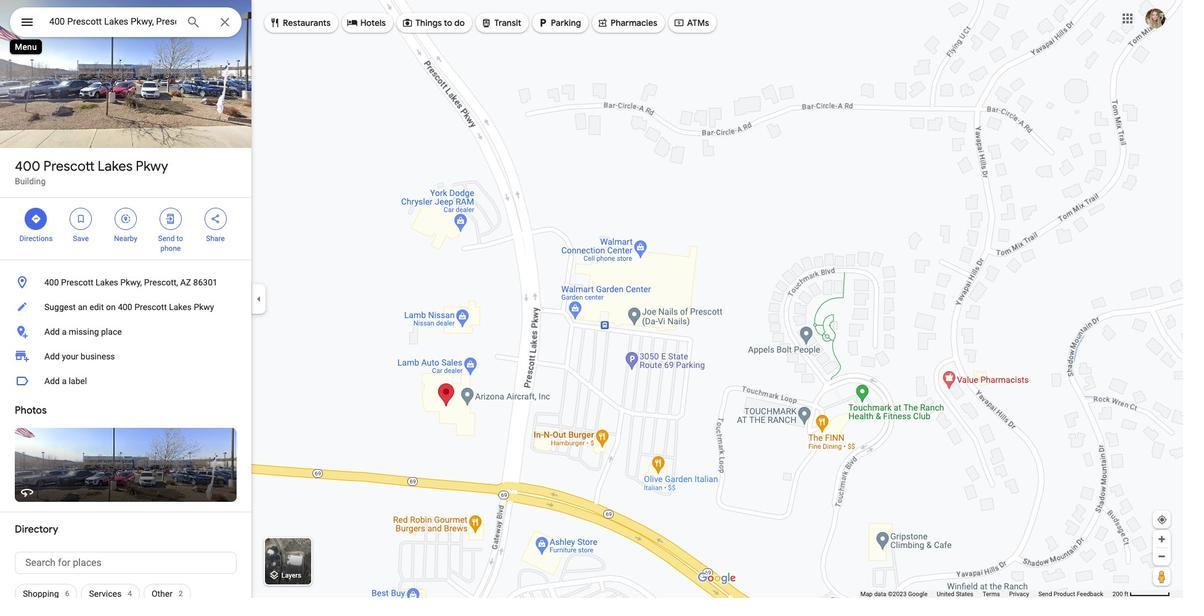 Task type: describe. For each thing, give the bounding box(es) containing it.
add your business link
[[0, 344, 252, 369]]


[[210, 212, 221, 226]]

map data ©2023 google
[[861, 591, 928, 597]]


[[75, 212, 86, 226]]

lakes for pkwy,
[[96, 277, 118, 287]]

add a label
[[44, 376, 87, 386]]

things
[[416, 17, 442, 28]]


[[120, 212, 131, 226]]

pkwy inside "suggest an edit on 400 prescott lakes pkwy" button
[[194, 302, 214, 312]]

zoom in image
[[1158, 535, 1167, 544]]

200 ft button
[[1113, 591, 1171, 597]]

2 vertical spatial prescott
[[135, 302, 167, 312]]

on
[[106, 302, 116, 312]]

map
[[861, 591, 873, 597]]

business
[[81, 351, 115, 361]]

directory
[[15, 523, 58, 536]]

terms button
[[983, 590, 1001, 598]]

atms
[[687, 17, 710, 28]]

privacy button
[[1010, 590, 1030, 598]]

add for add a missing place
[[44, 327, 60, 337]]

400 prescott lakes pkwy main content
[[0, 0, 252, 598]]

footer inside google maps element
[[861, 590, 1113, 598]]


[[30, 212, 42, 226]]

pkwy,
[[120, 277, 142, 287]]

nearby
[[114, 234, 137, 243]]

actions for 400 prescott lakes pkwy region
[[0, 198, 252, 260]]

suggest an edit on 400 prescott lakes pkwy button
[[0, 295, 252, 319]]

privacy
[[1010, 591, 1030, 597]]

lakes for pkwy
[[98, 158, 133, 175]]

united
[[937, 591, 955, 597]]

building
[[15, 176, 46, 186]]

terms
[[983, 591, 1001, 597]]

 things to do
[[402, 16, 465, 30]]

show street view coverage image
[[1154, 567, 1172, 586]]

states
[[957, 591, 974, 597]]

restaurants
[[283, 17, 331, 28]]

google maps element
[[0, 0, 1184, 598]]

show your location image
[[1157, 514, 1168, 525]]

86301
[[193, 277, 218, 287]]

add a label button
[[0, 369, 252, 393]]

transit
[[495, 17, 522, 28]]

zoom out image
[[1158, 552, 1167, 561]]

 parking
[[538, 16, 581, 30]]

do
[[455, 17, 465, 28]]

prescott for pkwy
[[43, 158, 95, 175]]

send for send to phone
[[158, 234, 175, 243]]

200 ft
[[1113, 591, 1129, 597]]

label
[[69, 376, 87, 386]]

phone
[[160, 244, 181, 253]]

2 vertical spatial lakes
[[169, 302, 192, 312]]

 atms
[[674, 16, 710, 30]]

to inside send to phone
[[177, 234, 183, 243]]

©2023
[[888, 591, 907, 597]]

 transit
[[481, 16, 522, 30]]

photos
[[15, 404, 47, 417]]

layers
[[282, 572, 301, 580]]

add for add a label
[[44, 376, 60, 386]]

pkwy inside '400 prescott lakes pkwy building'
[[136, 158, 168, 175]]



Task type: vqa. For each thing, say whether or not it's contained in the screenshot.
the Learn more link
no



Task type: locate. For each thing, give the bounding box(es) containing it.
suggest an edit on 400 prescott lakes pkwy
[[44, 302, 214, 312]]

collapse side panel image
[[252, 292, 266, 306]]

send inside button
[[1039, 591, 1053, 597]]

send
[[158, 234, 175, 243], [1039, 591, 1053, 597]]


[[402, 16, 413, 30]]

0 vertical spatial a
[[62, 327, 67, 337]]

0 vertical spatial prescott
[[43, 158, 95, 175]]

400 up building
[[15, 158, 40, 175]]

 pharmacies
[[597, 16, 658, 30]]

1 vertical spatial pkwy
[[194, 302, 214, 312]]

missing
[[69, 327, 99, 337]]

0 vertical spatial 400
[[15, 158, 40, 175]]

400 prescott lakes pkwy, prescott, az 86301
[[44, 277, 218, 287]]

footer
[[861, 590, 1113, 598]]

to
[[444, 17, 453, 28], [177, 234, 183, 243]]

0 horizontal spatial pkwy
[[136, 158, 168, 175]]

1 vertical spatial prescott
[[61, 277, 93, 287]]

0 vertical spatial add
[[44, 327, 60, 337]]

google account: michelle dermenjian  
(michelle.dermenjian@adept.ai) image
[[1146, 8, 1166, 28]]

200
[[1113, 591, 1124, 597]]

2 vertical spatial add
[[44, 376, 60, 386]]

a inside add a label button
[[62, 376, 67, 386]]


[[269, 16, 281, 30]]

lakes down az
[[169, 302, 192, 312]]


[[674, 16, 685, 30]]

prescott down prescott,
[[135, 302, 167, 312]]

2 add from the top
[[44, 351, 60, 361]]

add left label
[[44, 376, 60, 386]]

send product feedback button
[[1039, 590, 1104, 598]]

1 horizontal spatial send
[[1039, 591, 1053, 597]]

0 horizontal spatial to
[[177, 234, 183, 243]]

lakes
[[98, 158, 133, 175], [96, 277, 118, 287], [169, 302, 192, 312]]

send left product
[[1039, 591, 1053, 597]]

lakes up 
[[98, 158, 133, 175]]

pkwy up 
[[136, 158, 168, 175]]

400 Prescott Lakes Pkwy, Prescott, AZ 86301 field
[[10, 7, 242, 37]]

none text field inside 400 prescott lakes pkwy main content
[[15, 552, 237, 574]]

 hotels
[[347, 16, 386, 30]]

add
[[44, 327, 60, 337], [44, 351, 60, 361], [44, 376, 60, 386]]

add your business
[[44, 351, 115, 361]]

send inside send to phone
[[158, 234, 175, 243]]

400 prescott lakes pkwy, prescott, az 86301 button
[[0, 270, 252, 295]]

prescott,
[[144, 277, 178, 287]]

400 for pkwy
[[15, 158, 40, 175]]

2 vertical spatial 400
[[118, 302, 132, 312]]

400 for pkwy,
[[44, 277, 59, 287]]

 search field
[[10, 7, 242, 39]]

a
[[62, 327, 67, 337], [62, 376, 67, 386]]

prescott up building
[[43, 158, 95, 175]]

 restaurants
[[269, 16, 331, 30]]


[[538, 16, 549, 30]]

add a missing place button
[[0, 319, 252, 344]]

add a missing place
[[44, 327, 122, 337]]

united states button
[[937, 590, 974, 598]]

None text field
[[15, 552, 237, 574]]

1 vertical spatial send
[[1039, 591, 1053, 597]]

directions
[[19, 234, 53, 243]]

1 horizontal spatial to
[[444, 17, 453, 28]]

1 add from the top
[[44, 327, 60, 337]]

send to phone
[[158, 234, 183, 253]]

pharmacies
[[611, 17, 658, 28]]

pkwy down 86301
[[194, 302, 214, 312]]

product
[[1054, 591, 1076, 597]]

send for send product feedback
[[1039, 591, 1053, 597]]

none field inside 400 prescott lakes pkwy, prescott, az 86301 field
[[49, 14, 176, 29]]

suggest
[[44, 302, 76, 312]]

400 inside '400 prescott lakes pkwy building'
[[15, 158, 40, 175]]

1 vertical spatial add
[[44, 351, 60, 361]]

pkwy
[[136, 158, 168, 175], [194, 302, 214, 312]]

0 vertical spatial lakes
[[98, 158, 133, 175]]

feedback
[[1077, 591, 1104, 597]]

an
[[78, 302, 87, 312]]

lakes left pkwy,
[[96, 277, 118, 287]]

 button
[[10, 7, 44, 39]]

google
[[909, 591, 928, 597]]

save
[[73, 234, 89, 243]]

prescott for pkwy,
[[61, 277, 93, 287]]

prescott
[[43, 158, 95, 175], [61, 277, 93, 287], [135, 302, 167, 312]]

0 vertical spatial send
[[158, 234, 175, 243]]

united states
[[937, 591, 974, 597]]

send product feedback
[[1039, 591, 1104, 597]]

add down suggest
[[44, 327, 60, 337]]

0 vertical spatial pkwy
[[136, 158, 168, 175]]

lakes inside '400 prescott lakes pkwy building'
[[98, 158, 133, 175]]

None field
[[49, 14, 176, 29]]

0 vertical spatial to
[[444, 17, 453, 28]]

prescott up an
[[61, 277, 93, 287]]

400 up suggest
[[44, 277, 59, 287]]


[[347, 16, 358, 30]]

1 vertical spatial lakes
[[96, 277, 118, 287]]

to left do
[[444, 17, 453, 28]]

3 add from the top
[[44, 376, 60, 386]]

parking
[[551, 17, 581, 28]]

1 vertical spatial a
[[62, 376, 67, 386]]

edit
[[90, 302, 104, 312]]

1 horizontal spatial pkwy
[[194, 302, 214, 312]]

1 vertical spatial to
[[177, 234, 183, 243]]

az
[[180, 277, 191, 287]]

1 a from the top
[[62, 327, 67, 337]]


[[165, 212, 176, 226]]

2 horizontal spatial 400
[[118, 302, 132, 312]]

400
[[15, 158, 40, 175], [44, 277, 59, 287], [118, 302, 132, 312]]

a left 'missing'
[[62, 327, 67, 337]]

400 right 'on'
[[118, 302, 132, 312]]

place
[[101, 327, 122, 337]]

your
[[62, 351, 79, 361]]

0 horizontal spatial 400
[[15, 158, 40, 175]]

a for missing
[[62, 327, 67, 337]]

a inside the add a missing place button
[[62, 327, 67, 337]]

0 horizontal spatial send
[[158, 234, 175, 243]]


[[597, 16, 609, 30]]

hotels
[[361, 17, 386, 28]]

2 a from the top
[[62, 376, 67, 386]]

to inside  things to do
[[444, 17, 453, 28]]

1 horizontal spatial 400
[[44, 277, 59, 287]]

to up phone
[[177, 234, 183, 243]]

400 prescott lakes pkwy building
[[15, 158, 168, 186]]

1 vertical spatial 400
[[44, 277, 59, 287]]

a left label
[[62, 376, 67, 386]]

a for label
[[62, 376, 67, 386]]

send up phone
[[158, 234, 175, 243]]

add left your
[[44, 351, 60, 361]]

data
[[875, 591, 887, 597]]

footer containing map data ©2023 google
[[861, 590, 1113, 598]]

add for add your business
[[44, 351, 60, 361]]

prescott inside '400 prescott lakes pkwy building'
[[43, 158, 95, 175]]


[[20, 14, 35, 31]]

share
[[206, 234, 225, 243]]

ft
[[1125, 591, 1129, 597]]


[[481, 16, 492, 30]]



